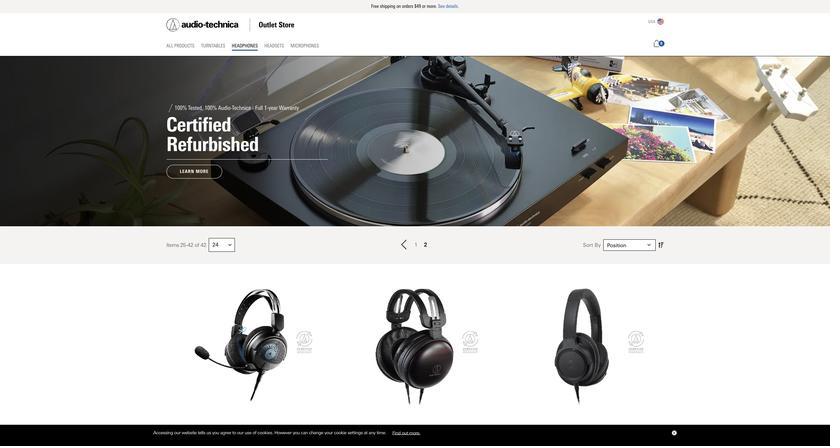 Task type: describe. For each thing, give the bounding box(es) containing it.
items 25-42 of 42
[[166, 242, 206, 248]]

see
[[438, 3, 445, 9]]

out
[[402, 431, 408, 436]]

microphones link
[[291, 42, 319, 51]]

agree
[[220, 431, 231, 436]]

accessing our website tells us you agree to our use of cookies. however you can change your cookie settings at any time.
[[153, 431, 388, 436]]

1 100% from the left
[[175, 104, 187, 112]]

cookies.
[[258, 431, 273, 436]]

use
[[245, 431, 252, 436]]

2 carrat down image from the left
[[648, 244, 651, 247]]

100% tested, 100% audio-technica - full 1-year warranty
[[175, 104, 299, 112]]

1 our from the left
[[174, 431, 181, 436]]

turntables
[[201, 43, 225, 49]]

technica
[[232, 104, 251, 112]]

free shipping on orders $49 or more. see details.
[[371, 3, 459, 9]]

2 you from the left
[[293, 431, 300, 436]]

1
[[415, 242, 418, 248]]

basket image
[[653, 40, 661, 47]]

all products image
[[0, 56, 831, 226]]

details.
[[446, 3, 459, 9]]

1 42 from the left
[[188, 242, 193, 248]]

headphones
[[232, 43, 258, 49]]

set descending direction image
[[659, 241, 664, 249]]

learn more link
[[166, 165, 222, 179]]

ath awkt cr image
[[350, 280, 480, 409]]

2 our from the left
[[237, 431, 244, 436]]

microphones
[[291, 43, 319, 49]]

warranty
[[279, 104, 299, 112]]

products
[[174, 43, 195, 49]]

en_us image
[[658, 18, 664, 25]]

ath-gdl3 gaming headset with boom microphone image
[[184, 280, 314, 409]]

headsets
[[265, 43, 284, 49]]

1 you from the left
[[212, 431, 219, 436]]

any
[[369, 431, 376, 436]]

headphones link
[[232, 42, 265, 51]]

can
[[301, 431, 308, 436]]

audio-
[[218, 104, 232, 112]]

turntables link
[[201, 42, 232, 51]]

sort
[[583, 242, 593, 248]]

ath sr50 cr image
[[516, 280, 646, 409]]

us
[[207, 431, 211, 436]]

learn
[[180, 169, 194, 174]]

however
[[275, 431, 292, 436]]

headsets link
[[265, 42, 291, 51]]

website
[[182, 431, 197, 436]]



Task type: locate. For each thing, give the bounding box(es) containing it.
-
[[252, 104, 254, 112]]

0 horizontal spatial you
[[212, 431, 219, 436]]

0 vertical spatial more.
[[427, 3, 437, 9]]

certified refurbished
[[166, 113, 259, 156]]

tested,
[[188, 104, 203, 112]]

0 horizontal spatial of
[[195, 242, 199, 248]]

all products link
[[166, 42, 201, 51]]

0 horizontal spatial carrat down image
[[229, 244, 232, 247]]

shipping
[[380, 3, 396, 9]]

$49
[[415, 3, 421, 9]]

learn more
[[180, 169, 209, 174]]

1 horizontal spatial 42
[[201, 242, 206, 248]]

refurbished
[[166, 132, 259, 156]]

usa
[[649, 19, 656, 24]]

cross image
[[673, 432, 676, 435]]

your
[[325, 431, 333, 436]]

or
[[422, 3, 426, 9]]

find out more. link
[[388, 428, 426, 438]]

0 horizontal spatial 42
[[188, 242, 193, 248]]

more. right or
[[427, 3, 437, 9]]

more. right out
[[409, 431, 421, 436]]

accessing
[[153, 431, 173, 436]]

of right the 25-
[[195, 242, 199, 248]]

of
[[195, 242, 199, 248], [253, 431, 257, 436]]

0 vertical spatial of
[[195, 242, 199, 248]]

1 vertical spatial more.
[[409, 431, 421, 436]]

to
[[232, 431, 236, 436]]

1 carrat down image from the left
[[229, 244, 232, 247]]

find out more.
[[393, 431, 421, 436]]

change
[[309, 431, 323, 436]]

find
[[393, 431, 401, 436]]

by
[[595, 242, 601, 248]]

orders
[[402, 3, 413, 9]]

1 horizontal spatial you
[[293, 431, 300, 436]]

tells
[[198, 431, 205, 436]]

more
[[196, 169, 209, 174]]

on
[[397, 3, 401, 9]]

store logo image
[[166, 18, 294, 31]]

more.
[[427, 3, 437, 9], [409, 431, 421, 436]]

you
[[212, 431, 219, 436], [293, 431, 300, 436]]

our left website
[[174, 431, 181, 436]]

our right to
[[237, 431, 244, 436]]

1 vertical spatial of
[[253, 431, 257, 436]]

free
[[371, 3, 379, 9]]

42 right the 25-
[[201, 242, 206, 248]]

at
[[364, 431, 368, 436]]

100%
[[175, 104, 187, 112], [205, 104, 217, 112]]

2 42 from the left
[[201, 242, 206, 248]]

carrat down image
[[229, 244, 232, 247], [648, 244, 651, 247]]

1 horizontal spatial 100%
[[205, 104, 217, 112]]

all products
[[166, 43, 195, 49]]

year
[[269, 104, 278, 112]]

of right use
[[253, 431, 257, 436]]

100% left the 'tested,'
[[175, 104, 187, 112]]

cookie
[[334, 431, 347, 436]]

42 right items
[[188, 242, 193, 248]]

full
[[255, 104, 263, 112]]

previous image
[[400, 240, 408, 250]]

1 horizontal spatial of
[[253, 431, 257, 436]]

all
[[166, 43, 173, 49]]

divider line image
[[166, 104, 175, 112]]

certified
[[166, 113, 231, 136]]

1 horizontal spatial our
[[237, 431, 244, 436]]

see details. link
[[438, 3, 459, 9]]

0
[[661, 41, 663, 46]]

1 link
[[413, 241, 419, 250]]

25-
[[180, 242, 188, 248]]

1-
[[264, 104, 269, 112]]

previous element
[[400, 240, 408, 251]]

0 horizontal spatial our
[[174, 431, 181, 436]]

0 horizontal spatial 100%
[[175, 104, 187, 112]]

2 100% from the left
[[205, 104, 217, 112]]

100% left audio-
[[205, 104, 217, 112]]

our
[[174, 431, 181, 436], [237, 431, 244, 436]]

42
[[188, 242, 193, 248], [201, 242, 206, 248]]

you left can
[[293, 431, 300, 436]]

settings
[[348, 431, 363, 436]]

items
[[166, 242, 179, 248]]

0 horizontal spatial more.
[[409, 431, 421, 436]]

1 horizontal spatial more.
[[427, 3, 437, 9]]

you right us
[[212, 431, 219, 436]]

sort by
[[583, 242, 601, 248]]

1 horizontal spatial carrat down image
[[648, 244, 651, 247]]

time.
[[377, 431, 387, 436]]

2
[[424, 242, 427, 248]]



Task type: vqa. For each thing, say whether or not it's contained in the screenshot.
the ATH M50xGM CR image
no



